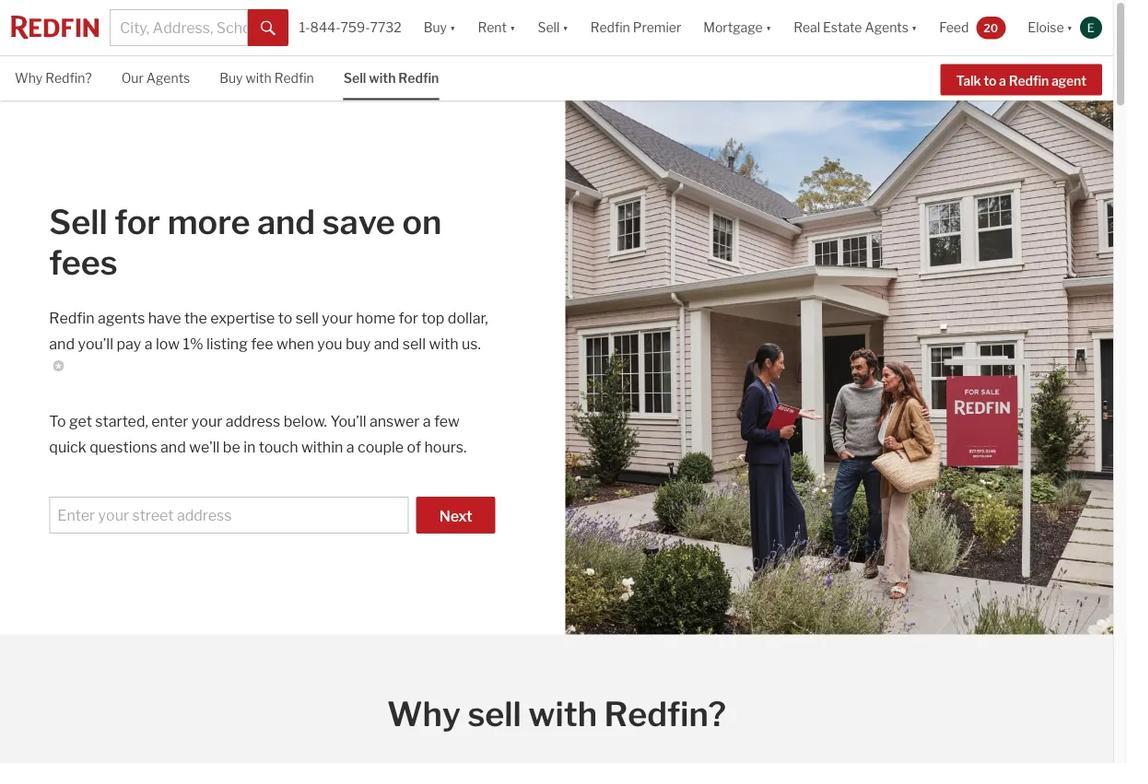 Task type: vqa. For each thing, say whether or not it's contained in the screenshot.
the bottom 420k
no



Task type: locate. For each thing, give the bounding box(es) containing it.
0 horizontal spatial to
[[278, 309, 293, 327]]

1 vertical spatial buy
[[220, 71, 243, 86]]

▾ right rent
[[510, 20, 516, 35]]

buy ▾ button
[[424, 0, 456, 55]]

a
[[999, 73, 1007, 88], [144, 334, 153, 352], [423, 412, 431, 430], [346, 438, 354, 456]]

for left more
[[115, 202, 161, 242]]

user photo image
[[1080, 17, 1103, 39]]

a right talk
[[999, 73, 1007, 88]]

when
[[277, 334, 314, 352]]

an agent with customers in front of a redfin listing sign image
[[566, 100, 1114, 635]]

to inside redfin agents have the expertise to sell your home for top dollar, and you'll pay a low 1% listing fee when you buy and sell with us.
[[278, 309, 293, 327]]

why inside 'link'
[[15, 71, 43, 86]]

redfin
[[591, 20, 630, 35], [274, 71, 314, 86], [399, 71, 439, 86], [1009, 73, 1049, 88], [49, 309, 95, 327]]

buy inside the buy with redfin link
[[220, 71, 243, 86]]

sell
[[296, 309, 319, 327], [403, 334, 426, 352], [468, 694, 522, 734]]

redfin?
[[45, 71, 92, 86], [604, 694, 726, 734]]

hours.
[[424, 438, 467, 456]]

3 ▾ from the left
[[563, 20, 569, 35]]

▾ left rent
[[450, 20, 456, 35]]

0 horizontal spatial sell
[[49, 202, 108, 242]]

dollar,
[[448, 309, 488, 327]]

4 ▾ from the left
[[766, 20, 772, 35]]

1 vertical spatial why
[[387, 694, 461, 734]]

0 vertical spatial buy
[[424, 20, 447, 35]]

1 vertical spatial to
[[278, 309, 293, 327]]

2 vertical spatial sell
[[468, 694, 522, 734]]

1 horizontal spatial buy
[[424, 20, 447, 35]]

redfin left agent at right
[[1009, 73, 1049, 88]]

0 horizontal spatial for
[[115, 202, 161, 242]]

why for why sell with redfin?
[[387, 694, 461, 734]]

buy for buy ▾
[[424, 20, 447, 35]]

0 vertical spatial to
[[984, 73, 997, 88]]

top
[[422, 309, 445, 327]]

2 horizontal spatial sell
[[468, 694, 522, 734]]

get
[[69, 412, 92, 430]]

5 ▾ from the left
[[912, 20, 918, 35]]

eloise
[[1028, 20, 1064, 35]]

▾ right mortgage
[[766, 20, 772, 35]]

1 vertical spatial your
[[192, 412, 222, 430]]

redfin down buy ▾ dropdown button
[[399, 71, 439, 86]]

Enter your street address search field
[[49, 497, 409, 534]]

0 horizontal spatial buy
[[220, 71, 243, 86]]

and up disclaimer icon
[[49, 334, 75, 352]]

with
[[246, 71, 272, 86], [369, 71, 396, 86], [429, 334, 459, 352], [529, 694, 597, 734]]

and down enter at the left bottom
[[160, 438, 186, 456]]

7732
[[370, 20, 402, 35]]

sell
[[538, 20, 560, 35], [344, 71, 366, 86], [49, 202, 108, 242]]

▾ left the feed
[[912, 20, 918, 35]]

quick
[[49, 438, 86, 456]]

sell with redfin
[[344, 71, 439, 86]]

sell for sell ▾
[[538, 20, 560, 35]]

why sell with redfin?
[[387, 694, 726, 734]]

and
[[257, 202, 315, 242], [49, 334, 75, 352], [374, 334, 400, 352], [160, 438, 186, 456]]

1 vertical spatial agents
[[146, 71, 190, 86]]

▾ for mortgage ▾
[[766, 20, 772, 35]]

for
[[115, 202, 161, 242], [399, 309, 418, 327]]

agents
[[865, 20, 909, 35], [146, 71, 190, 86]]

buy with redfin
[[220, 71, 314, 86]]

and left save
[[257, 202, 315, 242]]

why redfin? link
[[15, 56, 92, 98]]

agents right our
[[146, 71, 190, 86]]

0 horizontal spatial sell
[[296, 309, 319, 327]]

agents right estate on the top of page
[[865, 20, 909, 35]]

2 vertical spatial sell
[[49, 202, 108, 242]]

your up we'll
[[192, 412, 222, 430]]

a left low
[[144, 334, 153, 352]]

to
[[984, 73, 997, 88], [278, 309, 293, 327]]

2 ▾ from the left
[[510, 20, 516, 35]]

buy for buy with redfin
[[220, 71, 243, 86]]

buy down city, address, school, agent, zip search box
[[220, 71, 243, 86]]

1 horizontal spatial to
[[984, 73, 997, 88]]

your
[[322, 309, 353, 327], [192, 412, 222, 430]]

your up you
[[322, 309, 353, 327]]

buy inside buy ▾ dropdown button
[[424, 20, 447, 35]]

your inside to get started, enter your address below. you'll answer a few quick questions and we'll be in touch within a couple of hours.
[[192, 412, 222, 430]]

for inside sell for more and save on fees
[[115, 202, 161, 242]]

a inside button
[[999, 73, 1007, 88]]

1 vertical spatial redfin?
[[604, 694, 726, 734]]

0 horizontal spatial agents
[[146, 71, 190, 86]]

you'll
[[330, 412, 366, 430]]

0 vertical spatial for
[[115, 202, 161, 242]]

redfin premier
[[591, 20, 682, 35]]

redfin up you'll
[[49, 309, 95, 327]]

a down you'll
[[346, 438, 354, 456]]

sell inside 'sell with redfin' link
[[344, 71, 366, 86]]

1 horizontal spatial sell
[[403, 334, 426, 352]]

sell for sell for more and save on fees
[[49, 202, 108, 242]]

▾ left 'user photo'
[[1067, 20, 1073, 35]]

759-
[[341, 20, 370, 35]]

real estate agents ▾ button
[[783, 0, 929, 55]]

sell inside sell ▾ dropdown button
[[538, 20, 560, 35]]

0 horizontal spatial your
[[192, 412, 222, 430]]

a inside redfin agents have the expertise to sell your home for top dollar, and you'll pay a low 1% listing fee when you buy and sell with us.
[[144, 334, 153, 352]]

0 vertical spatial redfin?
[[45, 71, 92, 86]]

0 vertical spatial your
[[322, 309, 353, 327]]

why
[[15, 71, 43, 86], [387, 694, 461, 734]]

to up when
[[278, 309, 293, 327]]

1-
[[299, 20, 310, 35]]

1 horizontal spatial why
[[387, 694, 461, 734]]

0 vertical spatial why
[[15, 71, 43, 86]]

you'll
[[78, 334, 113, 352]]

▾ right rent ▾
[[563, 20, 569, 35]]

your inside redfin agents have the expertise to sell your home for top dollar, and you'll pay a low 1% listing fee when you buy and sell with us.
[[322, 309, 353, 327]]

1-844-759-7732
[[299, 20, 402, 35]]

buy right 7732 at the left of the page
[[424, 20, 447, 35]]

6 ▾ from the left
[[1067, 20, 1073, 35]]

low
[[156, 334, 180, 352]]

1 horizontal spatial sell
[[344, 71, 366, 86]]

sell for sell with redfin
[[344, 71, 366, 86]]

redfin left premier
[[591, 20, 630, 35]]

1 ▾ from the left
[[450, 20, 456, 35]]

touch
[[259, 438, 298, 456]]

1 horizontal spatial for
[[399, 309, 418, 327]]

estate
[[823, 20, 862, 35]]

0 horizontal spatial redfin?
[[45, 71, 92, 86]]

1 horizontal spatial agents
[[865, 20, 909, 35]]

talk to a redfin agent
[[956, 73, 1087, 88]]

0 vertical spatial agents
[[865, 20, 909, 35]]

listing
[[207, 334, 248, 352]]

and inside to get started, enter your address below. you'll answer a few quick questions and we'll be in touch within a couple of hours.
[[160, 438, 186, 456]]

mortgage ▾ button
[[693, 0, 783, 55]]

0 vertical spatial sell
[[538, 20, 560, 35]]

1 vertical spatial sell
[[344, 71, 366, 86]]

2 horizontal spatial sell
[[538, 20, 560, 35]]

▾ for sell ▾
[[563, 20, 569, 35]]

1 vertical spatial for
[[399, 309, 418, 327]]

sell inside sell for more and save on fees
[[49, 202, 108, 242]]

agents
[[98, 309, 145, 327]]

enter
[[151, 412, 188, 430]]

▾
[[450, 20, 456, 35], [510, 20, 516, 35], [563, 20, 569, 35], [766, 20, 772, 35], [912, 20, 918, 35], [1067, 20, 1073, 35]]

you
[[317, 334, 343, 352]]

0 horizontal spatial why
[[15, 71, 43, 86]]

mortgage
[[704, 20, 763, 35]]

for left the top
[[399, 309, 418, 327]]

buy
[[424, 20, 447, 35], [220, 71, 243, 86]]

1 horizontal spatial your
[[322, 309, 353, 327]]

to right talk
[[984, 73, 997, 88]]



Task type: describe. For each thing, give the bounding box(es) containing it.
mortgage ▾
[[704, 20, 772, 35]]

▾ for buy ▾
[[450, 20, 456, 35]]

on
[[402, 202, 442, 242]]

redfin down 1-
[[274, 71, 314, 86]]

1 vertical spatial sell
[[403, 334, 426, 352]]

real
[[794, 20, 821, 35]]

started,
[[95, 412, 148, 430]]

buy with redfin link
[[220, 56, 314, 98]]

redfin inside redfin agents have the expertise to sell your home for top dollar, and you'll pay a low 1% listing fee when you buy and sell with us.
[[49, 309, 95, 327]]

20
[[984, 21, 999, 34]]

to
[[49, 412, 66, 430]]

talk to a redfin agent button
[[941, 64, 1103, 95]]

mortgage ▾ button
[[704, 0, 772, 55]]

few
[[434, 412, 460, 430]]

fees
[[49, 242, 118, 283]]

below.
[[284, 412, 327, 430]]

feed
[[940, 20, 969, 35]]

our agents link
[[121, 56, 190, 98]]

within
[[301, 438, 343, 456]]

with inside the buy with redfin link
[[246, 71, 272, 86]]

our agents
[[121, 71, 190, 86]]

next button
[[416, 497, 496, 534]]

next
[[439, 507, 473, 525]]

agent
[[1052, 73, 1087, 88]]

us.
[[462, 334, 481, 352]]

why redfin?
[[15, 71, 92, 86]]

rent
[[478, 20, 507, 35]]

to get started, enter your address below. you'll answer a few quick questions and we'll be in touch within a couple of hours.
[[49, 412, 467, 456]]

rent ▾ button
[[467, 0, 527, 55]]

City, Address, School, Agent, ZIP search field
[[110, 9, 248, 46]]

save
[[322, 202, 395, 242]]

have
[[148, 309, 181, 327]]

fee
[[251, 334, 273, 352]]

with inside 'sell with redfin' link
[[369, 71, 396, 86]]

1%
[[183, 334, 203, 352]]

disclaimer image
[[53, 360, 64, 371]]

844-
[[310, 20, 341, 35]]

rent ▾ button
[[478, 0, 516, 55]]

and inside sell for more and save on fees
[[257, 202, 315, 242]]

home
[[356, 309, 395, 327]]

more
[[167, 202, 250, 242]]

buy ▾ button
[[413, 0, 467, 55]]

redfin? inside 'link'
[[45, 71, 92, 86]]

real estate agents ▾ link
[[794, 0, 918, 55]]

real estate agents ▾
[[794, 20, 918, 35]]

▾ for rent ▾
[[510, 20, 516, 35]]

sell ▾ button
[[538, 0, 569, 55]]

sell with redfin link
[[344, 56, 439, 98]]

redfin premier button
[[580, 0, 693, 55]]

for inside redfin agents have the expertise to sell your home for top dollar, and you'll pay a low 1% listing fee when you buy and sell with us.
[[399, 309, 418, 327]]

questions
[[90, 438, 157, 456]]

agents inside dropdown button
[[865, 20, 909, 35]]

of
[[407, 438, 421, 456]]

buy
[[346, 334, 371, 352]]

talk
[[956, 73, 981, 88]]

a left the few
[[423, 412, 431, 430]]

1 horizontal spatial redfin?
[[604, 694, 726, 734]]

rent ▾
[[478, 20, 516, 35]]

address
[[226, 412, 280, 430]]

sell ▾
[[538, 20, 569, 35]]

with inside redfin agents have the expertise to sell your home for top dollar, and you'll pay a low 1% listing fee when you buy and sell with us.
[[429, 334, 459, 352]]

answer
[[370, 412, 420, 430]]

sell for more and save on fees
[[49, 202, 442, 283]]

premier
[[633, 20, 682, 35]]

and down home
[[374, 334, 400, 352]]

in
[[244, 438, 256, 456]]

be
[[223, 438, 240, 456]]

1-844-759-7732 link
[[299, 20, 402, 35]]

sell ▾ button
[[527, 0, 580, 55]]

pay
[[117, 334, 141, 352]]

eloise ▾
[[1028, 20, 1073, 35]]

buy ▾
[[424, 20, 456, 35]]

why for why redfin?
[[15, 71, 43, 86]]

our
[[121, 71, 144, 86]]

submit search image
[[261, 21, 275, 36]]

redfin agents have the expertise to sell your home for top dollar, and you'll pay a low 1% listing fee when you buy and sell with us.
[[49, 309, 488, 352]]

expertise
[[210, 309, 275, 327]]

to inside button
[[984, 73, 997, 88]]

▾ for eloise ▾
[[1067, 20, 1073, 35]]

we'll
[[189, 438, 220, 456]]

couple
[[358, 438, 404, 456]]

0 vertical spatial sell
[[296, 309, 319, 327]]

the
[[184, 309, 207, 327]]



